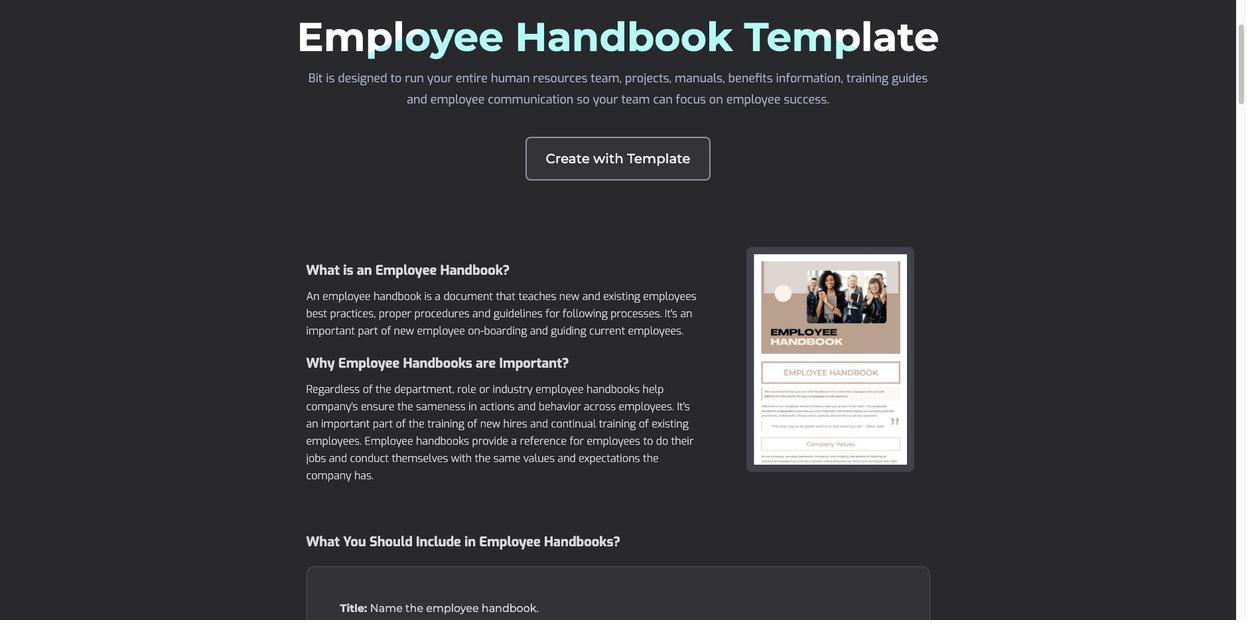 Task type: vqa. For each thing, say whether or not it's contained in the screenshot.
'What is an Employee Handbook?'
yes



Task type: describe. For each thing, give the bounding box(es) containing it.
and up hires
[[518, 400, 536, 414]]

sameness
[[416, 400, 466, 414]]

0 horizontal spatial training
[[428, 417, 465, 431]]

employees inside an employee handbook is a document that teaches new and existing employees best practices, proper procedures and guidelines for following processes. it's an important part of new employee on-boarding and guiding current employees.
[[643, 289, 697, 303]]

themselves
[[392, 451, 448, 465]]

existing inside 'regardless of the department, role or industry employee handbooks help company's ensure the sameness in actions and behavior across employees. it's an important part of the training of new hires and continual training of existing employees. employee handbooks provide a reference for employees to do their jobs and conduct themselves with the same values and expectations the company has.'
[[652, 417, 689, 431]]

and up following in the left of the page
[[583, 289, 601, 303]]

template for create with template
[[627, 151, 691, 167]]

1 horizontal spatial an
[[357, 262, 372, 279]]

important inside an employee handbook is a document that teaches new and existing employees best practices, proper procedures and guidelines for following processes. it's an important part of new employee on-boarding and guiding current employees.
[[306, 324, 355, 338]]

their
[[671, 434, 694, 448]]

to inside bit is designed to run your entire human resources team, projects, manuals, benefits information, training guides and employee communication so your team can focus on employee success.
[[391, 70, 402, 86]]

same
[[494, 451, 521, 465]]

resources
[[533, 70, 588, 86]]

role
[[457, 382, 477, 396]]

why employee handbooks are important?
[[306, 354, 569, 372]]

handbook?
[[440, 262, 510, 279]]

and up reference
[[530, 417, 548, 431]]

projects,
[[625, 70, 672, 86]]

information,
[[776, 70, 844, 86]]

guiding
[[551, 324, 587, 338]]

part inside an employee handbook is a document that teaches new and existing employees best practices, proper procedures and guidelines for following processes. it's an important part of new employee on-boarding and guiding current employees.
[[358, 324, 378, 338]]

team,
[[591, 70, 622, 86]]

behavior
[[539, 400, 581, 414]]

on
[[710, 92, 723, 108]]

of up ensure
[[363, 382, 373, 396]]

2 vertical spatial employees.
[[306, 434, 362, 448]]

current
[[590, 324, 625, 338]]

procedures
[[415, 307, 470, 321]]

ensure
[[361, 400, 395, 414]]

is for bit
[[326, 70, 335, 86]]

why
[[306, 354, 335, 372]]

create with template
[[546, 151, 691, 167]]

practices,
[[330, 307, 376, 321]]

should
[[370, 533, 413, 551]]

an inside an employee handbook is a document that teaches new and existing employees best practices, proper procedures and guidelines for following processes. it's an important part of new employee on-boarding and guiding current employees.
[[681, 307, 693, 321]]

can
[[654, 92, 673, 108]]

employees inside 'regardless of the department, role or industry employee handbooks help company's ensure the sameness in actions and behavior across employees. it's an important part of the training of new hires and continual training of existing employees. employee handbooks provide a reference for employees to do their jobs and conduct themselves with the same values and expectations the company has.'
[[587, 434, 641, 448]]

employee left 'handbook.'
[[426, 602, 479, 615]]

for inside 'regardless of the department, role or industry employee handbooks help company's ensure the sameness in actions and behavior across employees. it's an important part of the training of new hires and continual training of existing employees. employee handbooks provide a reference for employees to do their jobs and conduct themselves with the same values and expectations the company has.'
[[570, 434, 584, 448]]

expectations
[[579, 451, 640, 465]]

guides
[[892, 70, 928, 86]]

actions
[[480, 400, 515, 414]]

1 horizontal spatial training
[[599, 417, 636, 431]]

training inside bit is designed to run your entire human resources team, projects, manuals, benefits information, training guides and employee communication so your team can focus on employee success.
[[847, 70, 889, 86]]

the up ensure
[[376, 382, 392, 396]]

the down department,
[[398, 400, 413, 414]]

what is an employee handbook?
[[306, 262, 510, 279]]

or
[[480, 382, 490, 396]]

that
[[496, 289, 516, 303]]

communication
[[488, 92, 574, 108]]

what for what is an employee handbook?
[[306, 262, 340, 279]]

employee inside 'regardless of the department, role or industry employee handbooks help company's ensure the sameness in actions and behavior across employees. it's an important part of the training of new hires and continual training of existing employees. employee handbooks provide a reference for employees to do their jobs and conduct themselves with the same values and expectations the company has.'
[[536, 382, 584, 396]]

0 vertical spatial with
[[594, 151, 624, 167]]

guidelines
[[494, 307, 543, 321]]

following
[[563, 307, 608, 321]]

employees. inside an employee handbook is a document that teaches new and existing employees best practices, proper procedures and guidelines for following processes. it's an important part of new employee on-boarding and guiding current employees.
[[628, 324, 684, 338]]

handbook
[[374, 289, 422, 303]]

the down sameness
[[409, 417, 425, 431]]

you
[[343, 533, 366, 551]]

employee down procedures
[[417, 324, 465, 338]]

handbook
[[515, 13, 733, 61]]

include
[[416, 533, 461, 551]]

of up provide
[[468, 417, 477, 431]]

and inside bit is designed to run your entire human resources team, projects, manuals, benefits information, training guides and employee communication so your team can focus on employee success.
[[407, 92, 427, 108]]

0 vertical spatial your
[[427, 70, 453, 86]]

2 horizontal spatial new
[[559, 289, 580, 303]]

bit
[[309, 70, 323, 86]]

a inside 'regardless of the department, role or industry employee handbooks help company's ensure the sameness in actions and behavior across employees. it's an important part of the training of new hires and continual training of existing employees. employee handbooks provide a reference for employees to do their jobs and conduct themselves with the same values and expectations the company has.'
[[511, 434, 517, 448]]

conduct
[[350, 451, 389, 465]]

to inside 'regardless of the department, role or industry employee handbooks help company's ensure the sameness in actions and behavior across employees. it's an important part of the training of new hires and continual training of existing employees. employee handbooks provide a reference for employees to do their jobs and conduct themselves with the same values and expectations the company has.'
[[644, 434, 653, 448]]

best
[[306, 307, 327, 321]]

1 horizontal spatial handbooks
[[587, 382, 640, 396]]

boarding
[[484, 324, 527, 338]]

are
[[476, 354, 496, 372]]

bit is designed to run your entire human resources team, projects, manuals, benefits information, training guides and employee communication so your team can focus on employee success.
[[309, 70, 928, 108]]

employee down entire
[[431, 92, 485, 108]]

is for what
[[343, 262, 353, 279]]

run
[[405, 70, 424, 86]]

document
[[444, 289, 493, 303]]

across
[[584, 400, 616, 414]]

on-
[[468, 324, 484, 338]]

handbooks
[[403, 354, 473, 372]]

regardless of the department, role or industry employee handbooks help company's ensure the sameness in actions and behavior across employees. it's an important part of the training of new hires and continual training of existing employees. employee handbooks provide a reference for employees to do their jobs and conduct themselves with the same values and expectations the company has.
[[306, 382, 694, 483]]

so
[[577, 92, 590, 108]]



Task type: locate. For each thing, give the bounding box(es) containing it.
0 horizontal spatial an
[[306, 417, 318, 431]]

new up provide
[[480, 417, 501, 431]]

name
[[370, 602, 403, 615]]

an employee handbook is a document that teaches new and existing employees best practices, proper procedures and guidelines for following processes. it's an important part of new employee on-boarding and guiding current employees.
[[306, 289, 697, 338]]

part inside 'regardless of the department, role or industry employee handbooks help company's ensure the sameness in actions and behavior across employees. it's an important part of the training of new hires and continual training of existing employees. employee handbooks provide a reference for employees to do their jobs and conduct themselves with the same values and expectations the company has.'
[[373, 417, 393, 431]]

employees.
[[628, 324, 684, 338], [619, 400, 674, 414], [306, 434, 362, 448]]

an
[[306, 289, 320, 303]]

existing
[[604, 289, 641, 303], [652, 417, 689, 431]]

1 horizontal spatial a
[[511, 434, 517, 448]]

your down team,
[[593, 92, 618, 108]]

new down proper
[[394, 324, 414, 338]]

a down hires
[[511, 434, 517, 448]]

1 vertical spatial for
[[570, 434, 584, 448]]

is up procedures
[[424, 289, 432, 303]]

employee up behavior at the left bottom
[[536, 382, 584, 396]]

team
[[622, 92, 650, 108]]

it's up their
[[677, 400, 690, 414]]

for inside an employee handbook is a document that teaches new and existing employees best practices, proper procedures and guidelines for following processes. it's an important part of new employee on-boarding and guiding current employees.
[[546, 307, 560, 321]]

employees. up jobs
[[306, 434, 362, 448]]

employee up practices,
[[323, 289, 371, 303]]

1 vertical spatial new
[[394, 324, 414, 338]]

processes.
[[611, 307, 662, 321]]

0 vertical spatial a
[[435, 289, 441, 303]]

training
[[847, 70, 889, 86], [428, 417, 465, 431], [599, 417, 636, 431]]

in down role
[[469, 400, 477, 414]]

2 horizontal spatial is
[[424, 289, 432, 303]]

do
[[656, 434, 669, 448]]

employee
[[431, 92, 485, 108], [727, 92, 781, 108], [323, 289, 371, 303], [417, 324, 465, 338], [536, 382, 584, 396], [426, 602, 479, 615]]

new up following in the left of the page
[[559, 289, 580, 303]]

1 vertical spatial your
[[593, 92, 618, 108]]

help
[[643, 382, 664, 396]]

existing up do on the right bottom of the page
[[652, 417, 689, 431]]

0 horizontal spatial existing
[[604, 289, 641, 303]]

success.
[[784, 92, 830, 108]]

0 horizontal spatial new
[[394, 324, 414, 338]]

template
[[745, 13, 940, 61], [627, 151, 691, 167]]

important inside 'regardless of the department, role or industry employee handbooks help company's ensure the sameness in actions and behavior across employees. it's an important part of the training of new hires and continual training of existing employees. employee handbooks provide a reference for employees to do their jobs and conduct themselves with the same values and expectations the company has.'
[[321, 417, 370, 431]]

1 horizontal spatial existing
[[652, 417, 689, 431]]

and down the guidelines
[[530, 324, 548, 338]]

and down the run
[[407, 92, 427, 108]]

0 vertical spatial to
[[391, 70, 402, 86]]

the
[[376, 382, 392, 396], [398, 400, 413, 414], [409, 417, 425, 431], [475, 451, 491, 465], [643, 451, 659, 465], [406, 602, 424, 615]]

1 vertical spatial template
[[627, 151, 691, 167]]

2 horizontal spatial training
[[847, 70, 889, 86]]

is inside an employee handbook is a document that teaches new and existing employees best practices, proper procedures and guidelines for following processes. it's an important part of new employee on-boarding and guiding current employees.
[[424, 289, 432, 303]]

in inside 'regardless of the department, role or industry employee handbooks help company's ensure the sameness in actions and behavior across employees. it's an important part of the training of new hires and continual training of existing employees. employee handbooks provide a reference for employees to do their jobs and conduct themselves with the same values and expectations the company has.'
[[469, 400, 477, 414]]

existing inside an employee handbook is a document that teaches new and existing employees best practices, proper procedures and guidelines for following processes. it's an important part of new employee on-boarding and guiding current employees.
[[604, 289, 641, 303]]

employees up processes.
[[643, 289, 697, 303]]

what left you
[[306, 533, 340, 551]]

0 vertical spatial important
[[306, 324, 355, 338]]

reference
[[520, 434, 567, 448]]

handbooks up across
[[587, 382, 640, 396]]

0 vertical spatial part
[[358, 324, 378, 338]]

new inside 'regardless of the department, role or industry employee handbooks help company's ensure the sameness in actions and behavior across employees. it's an important part of the training of new hires and continual training of existing employees. employee handbooks provide a reference for employees to do their jobs and conduct themselves with the same values and expectations the company has.'
[[480, 417, 501, 431]]

proper
[[379, 307, 412, 321]]

to left do on the right bottom of the page
[[644, 434, 653, 448]]

0 horizontal spatial your
[[427, 70, 453, 86]]

provide
[[472, 434, 508, 448]]

for
[[546, 307, 560, 321], [570, 434, 584, 448]]

1 vertical spatial an
[[681, 307, 693, 321]]

is
[[326, 70, 335, 86], [343, 262, 353, 279], [424, 289, 432, 303]]

0 vertical spatial what
[[306, 262, 340, 279]]

0 vertical spatial new
[[559, 289, 580, 303]]

employees. down processes.
[[628, 324, 684, 338]]

and up on-
[[473, 307, 491, 321]]

designed
[[338, 70, 387, 86]]

1 vertical spatial with
[[451, 451, 472, 465]]

jobs
[[306, 451, 326, 465]]

the down provide
[[475, 451, 491, 465]]

company's
[[306, 400, 358, 414]]

existing up processes.
[[604, 289, 641, 303]]

employee handbook template
[[297, 13, 940, 61]]

template inside create with template link
[[627, 151, 691, 167]]

with right themselves
[[451, 451, 472, 465]]

0 horizontal spatial a
[[435, 289, 441, 303]]

an
[[357, 262, 372, 279], [681, 307, 693, 321], [306, 417, 318, 431]]

a up procedures
[[435, 289, 441, 303]]

company
[[306, 469, 352, 483]]

training left guides
[[847, 70, 889, 86]]

0 horizontal spatial for
[[546, 307, 560, 321]]

to left the run
[[391, 70, 402, 86]]

1 vertical spatial important
[[321, 417, 370, 431]]

a inside an employee handbook is a document that teaches new and existing employees best practices, proper procedures and guidelines for following processes. it's an important part of new employee on-boarding and guiding current employees.
[[435, 289, 441, 303]]

handbook.
[[482, 602, 539, 615]]

benefits
[[729, 70, 773, 86]]

with
[[594, 151, 624, 167], [451, 451, 472, 465]]

0 horizontal spatial handbooks
[[416, 434, 469, 448]]

what for what you should include in employee handbooks?
[[306, 533, 340, 551]]

important
[[306, 324, 355, 338], [321, 417, 370, 431]]

1 horizontal spatial to
[[644, 434, 653, 448]]

0 vertical spatial in
[[469, 400, 477, 414]]

0 vertical spatial is
[[326, 70, 335, 86]]

is up practices,
[[343, 262, 353, 279]]

0 horizontal spatial to
[[391, 70, 402, 86]]

1 vertical spatial a
[[511, 434, 517, 448]]

of
[[381, 324, 391, 338], [363, 382, 373, 396], [396, 417, 406, 431], [468, 417, 477, 431], [639, 417, 649, 431]]

2 vertical spatial new
[[480, 417, 501, 431]]

has.
[[354, 469, 374, 483]]

hires
[[504, 417, 528, 431]]

1 vertical spatial employees.
[[619, 400, 674, 414]]

industry
[[493, 382, 533, 396]]

0 vertical spatial it's
[[665, 307, 678, 321]]

handbooks?
[[544, 533, 621, 551]]

1 vertical spatial to
[[644, 434, 653, 448]]

the down do on the right bottom of the page
[[643, 451, 659, 465]]

for down continual
[[570, 434, 584, 448]]

1 vertical spatial is
[[343, 262, 353, 279]]

of down proper
[[381, 324, 391, 338]]

1 vertical spatial part
[[373, 417, 393, 431]]

entire
[[456, 70, 488, 86]]

what you should include in employee handbooks?
[[306, 533, 621, 551]]

an right processes.
[[681, 307, 693, 321]]

new
[[559, 289, 580, 303], [394, 324, 414, 338], [480, 417, 501, 431]]

it's inside 'regardless of the department, role or industry employee handbooks help company's ensure the sameness in actions and behavior across employees. it's an important part of the training of new hires and continual training of existing employees. employee handbooks provide a reference for employees to do their jobs and conduct themselves with the same values and expectations the company has.'
[[677, 400, 690, 414]]

0 vertical spatial template
[[745, 13, 940, 61]]

values
[[524, 451, 555, 465]]

1 vertical spatial what
[[306, 533, 340, 551]]

0 vertical spatial for
[[546, 307, 560, 321]]

title: name the employee handbook.
[[340, 602, 539, 615]]

0 vertical spatial existing
[[604, 289, 641, 303]]

regardless
[[306, 382, 360, 396]]

1 horizontal spatial employees
[[643, 289, 697, 303]]

0 vertical spatial employees.
[[628, 324, 684, 338]]

continual
[[551, 417, 596, 431]]

employee inside 'regardless of the department, role or industry employee handbooks help company's ensure the sameness in actions and behavior across employees. it's an important part of the training of new hires and continual training of existing employees. employee handbooks provide a reference for employees to do their jobs and conduct themselves with the same values and expectations the company has.'
[[365, 434, 413, 448]]

1 vertical spatial employees
[[587, 434, 641, 448]]

a
[[435, 289, 441, 303], [511, 434, 517, 448]]

handbooks
[[587, 382, 640, 396], [416, 434, 469, 448]]

template up the information,
[[745, 13, 940, 61]]

0 horizontal spatial with
[[451, 451, 472, 465]]

part down practices,
[[358, 324, 378, 338]]

important?
[[500, 354, 569, 372]]

0 horizontal spatial template
[[627, 151, 691, 167]]

training down sameness
[[428, 417, 465, 431]]

of down help
[[639, 417, 649, 431]]

manuals,
[[675, 70, 725, 86]]

to
[[391, 70, 402, 86], [644, 434, 653, 448]]

2 horizontal spatial an
[[681, 307, 693, 321]]

1 horizontal spatial for
[[570, 434, 584, 448]]

0 horizontal spatial employees
[[587, 434, 641, 448]]

your right the run
[[427, 70, 453, 86]]

1 horizontal spatial with
[[594, 151, 624, 167]]

template down can
[[627, 151, 691, 167]]

with right create on the top of the page
[[594, 151, 624, 167]]

training down across
[[599, 417, 636, 431]]

1 vertical spatial handbooks
[[416, 434, 469, 448]]

and up company at the bottom left of page
[[329, 451, 347, 465]]

2 what from the top
[[306, 533, 340, 551]]

0 horizontal spatial is
[[326, 70, 335, 86]]

what
[[306, 262, 340, 279], [306, 533, 340, 551]]

1 horizontal spatial template
[[745, 13, 940, 61]]

an down company's
[[306, 417, 318, 431]]

employee down the 'benefits'
[[727, 92, 781, 108]]

teaches
[[519, 289, 557, 303]]

handbooks up themselves
[[416, 434, 469, 448]]

employees up the expectations
[[587, 434, 641, 448]]

the right name
[[406, 602, 424, 615]]

human
[[491, 70, 530, 86]]

part
[[358, 324, 378, 338], [373, 417, 393, 431]]

and right values
[[558, 451, 576, 465]]

1 vertical spatial existing
[[652, 417, 689, 431]]

in
[[469, 400, 477, 414], [465, 533, 476, 551]]

0 vertical spatial handbooks
[[587, 382, 640, 396]]

important down company's
[[321, 417, 370, 431]]

0 vertical spatial employees
[[643, 289, 697, 303]]

employees. down help
[[619, 400, 674, 414]]

1 horizontal spatial your
[[593, 92, 618, 108]]

1 vertical spatial in
[[465, 533, 476, 551]]

title:
[[340, 602, 367, 615]]

important down best
[[306, 324, 355, 338]]

0 vertical spatial an
[[357, 262, 372, 279]]

of inside an employee handbook is a document that teaches new and existing employees best practices, proper procedures and guidelines for following processes. it's an important part of new employee on-boarding and guiding current employees.
[[381, 324, 391, 338]]

what up an
[[306, 262, 340, 279]]

for down teaches
[[546, 307, 560, 321]]

an inside 'regardless of the department, role or industry employee handbooks help company's ensure the sameness in actions and behavior across employees. it's an important part of the training of new hires and continual training of existing employees. employee handbooks provide a reference for employees to do their jobs and conduct themselves with the same values and expectations the company has.'
[[306, 417, 318, 431]]

focus
[[676, 92, 706, 108]]

in right include
[[465, 533, 476, 551]]

1 vertical spatial it's
[[677, 400, 690, 414]]

it's
[[665, 307, 678, 321], [677, 400, 690, 414]]

of up themselves
[[396, 417, 406, 431]]

is right bit
[[326, 70, 335, 86]]

it's inside an employee handbook is a document that teaches new and existing employees best practices, proper procedures and guidelines for following processes. it's an important part of new employee on-boarding and guiding current employees.
[[665, 307, 678, 321]]

1 what from the top
[[306, 262, 340, 279]]

2 vertical spatial is
[[424, 289, 432, 303]]

employee handbook template image
[[747, 247, 915, 472]]

create with template link
[[526, 137, 711, 181]]

2 vertical spatial an
[[306, 417, 318, 431]]

employee
[[297, 13, 504, 61], [376, 262, 437, 279], [338, 354, 400, 372], [365, 434, 413, 448], [479, 533, 541, 551]]

it's right processes.
[[665, 307, 678, 321]]

an up practices,
[[357, 262, 372, 279]]

is inside bit is designed to run your entire human resources team, projects, manuals, benefits information, training guides and employee communication so your team can focus on employee success.
[[326, 70, 335, 86]]

1 horizontal spatial new
[[480, 417, 501, 431]]

with inside 'regardless of the department, role or industry employee handbooks help company's ensure the sameness in actions and behavior across employees. it's an important part of the training of new hires and continual training of existing employees. employee handbooks provide a reference for employees to do their jobs and conduct themselves with the same values and expectations the company has.'
[[451, 451, 472, 465]]

template for employee handbook template
[[745, 13, 940, 61]]

create
[[546, 151, 590, 167]]

and
[[407, 92, 427, 108], [583, 289, 601, 303], [473, 307, 491, 321], [530, 324, 548, 338], [518, 400, 536, 414], [530, 417, 548, 431], [329, 451, 347, 465], [558, 451, 576, 465]]

department,
[[394, 382, 454, 396]]

your
[[427, 70, 453, 86], [593, 92, 618, 108]]

part down ensure
[[373, 417, 393, 431]]

1 horizontal spatial is
[[343, 262, 353, 279]]



